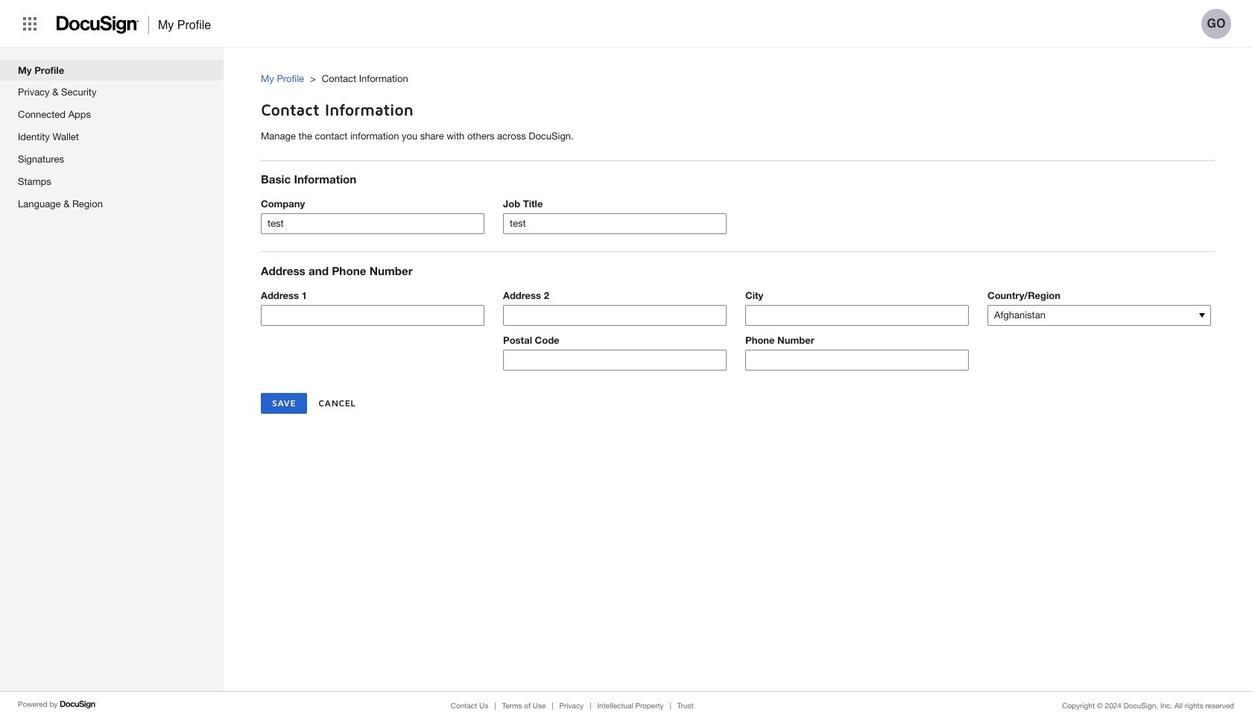 Task type: describe. For each thing, give the bounding box(es) containing it.
breadcrumb region
[[261, 57, 1253, 89]]

1 vertical spatial docusign image
[[60, 699, 97, 711]]



Task type: locate. For each thing, give the bounding box(es) containing it.
None text field
[[262, 214, 484, 234], [504, 214, 726, 234], [746, 306, 969, 325], [746, 350, 969, 370], [262, 214, 484, 234], [504, 214, 726, 234], [746, 306, 969, 325], [746, 350, 969, 370]]

None text field
[[262, 306, 484, 325], [504, 306, 726, 325], [504, 350, 726, 370], [262, 306, 484, 325], [504, 306, 726, 325], [504, 350, 726, 370]]

0 vertical spatial docusign image
[[57, 11, 139, 39]]

docusign image
[[57, 11, 139, 39], [60, 699, 97, 711]]



